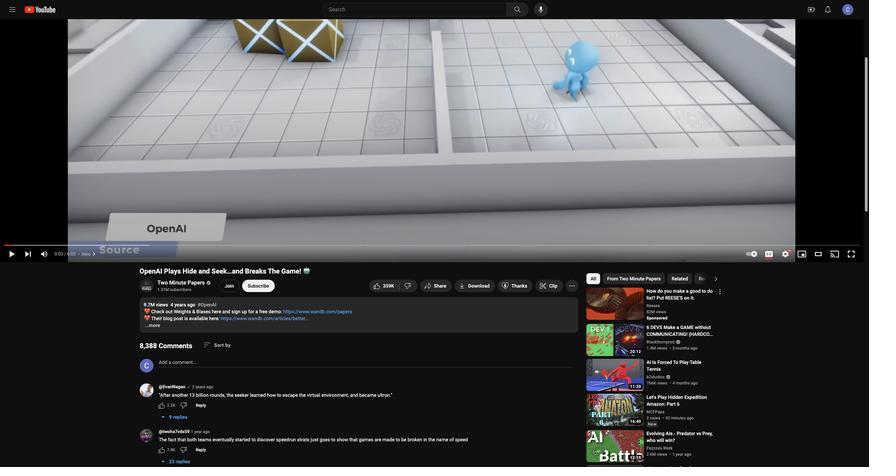 Task type: locate. For each thing, give the bounding box(es) containing it.
https://www.wandb.com/articles/better... link
[[221, 316, 309, 321]]

pezzza's work
[[647, 446, 673, 451]]

0 vertical spatial years
[[174, 302, 186, 308]]

❤️
[[144, 309, 150, 315], [144, 316, 150, 321]]

rounds,
[[210, 393, 226, 398]]

views for 9.7m views
[[156, 302, 168, 308]]

ago
[[187, 302, 195, 308], [691, 346, 698, 351], [691, 381, 698, 386], [206, 385, 213, 390], [687, 416, 694, 421], [203, 430, 210, 435], [685, 452, 692, 457]]

(hardcore
[[689, 332, 716, 337]]

1 down the 'work'
[[673, 452, 675, 457]]

None search field
[[311, 3, 530, 16]]

clip
[[549, 283, 558, 289]]

let's
[[647, 395, 657, 400]]

be
[[401, 437, 407, 443]]

1 vertical spatial reply button
[[192, 445, 210, 456]]

1 year ago link
[[191, 429, 210, 435]]

Reply text field
[[196, 403, 206, 408]]

learned
[[250, 393, 266, 398]]

ago up billion at bottom left
[[206, 385, 213, 390]]

1 vertical spatial ❤️
[[144, 316, 150, 321]]

0 horizontal spatial 1
[[191, 430, 193, 435]]

papers down hide
[[188, 280, 205, 286]]

2 up 13
[[192, 385, 195, 390]]

that right show
[[349, 437, 358, 443]]

reply button down teams
[[192, 445, 210, 456]]

views down mcfpapa
[[650, 416, 661, 421]]

@evannagao
[[159, 384, 185, 390]]

2 do from the left
[[708, 289, 713, 294]]

that right the fact at the bottom left of page
[[178, 437, 186, 443]]

2 horizontal spatial the
[[429, 437, 435, 443]]

0 vertical spatial year
[[194, 430, 202, 435]]

started
[[235, 437, 250, 443]]

the inside @twoha7vds59 1 year ago the fact that both teams eventually started to discover speedrun strats just goes to show that games are made to be broken in the name of speed
[[159, 437, 167, 443]]

1 up both
[[191, 430, 193, 435]]

free
[[259, 309, 267, 315]]

new
[[648, 422, 657, 427]]

the left the fact at the bottom left of page
[[159, 437, 167, 443]]

@evannagao image
[[140, 384, 153, 398]]

a inside ❤️ check out weights & biases here and sign up for a free demo: https://www.wandb.com/papers ❤️ their blog post is available here: https://www.wandb.com/articles/better... ...more
[[255, 309, 258, 315]]

20:12 link
[[586, 324, 644, 357]]

0 horizontal spatial do
[[658, 289, 663, 294]]

views down b2studios
[[657, 381, 668, 386]]

1 horizontal spatial years
[[196, 385, 205, 390]]

reply down teams
[[196, 448, 206, 453]]

and right hide
[[199, 267, 210, 276]]

2.6m views
[[647, 452, 667, 457]]

both
[[187, 437, 197, 443]]

6
[[647, 325, 650, 330], [677, 402, 680, 407]]

1 horizontal spatial 2
[[647, 416, 649, 421]]

1 vertical spatial year
[[676, 452, 684, 457]]

6 inside let's play hidden expedition amazon: part 6
[[677, 402, 680, 407]]

the inside @twoha7vds59 1 year ago the fact that both teams eventually started to discover speedrun strats just goes to show that games are made to be broken in the name of speed
[[429, 437, 435, 443]]

months
[[676, 346, 690, 351], [676, 381, 690, 386]]

reply button for the fact that both teams eventually started to discover speedrun strats just goes to show that games are made to be broken in the name of speed
[[192, 445, 210, 456]]

4
[[171, 302, 173, 308], [673, 381, 675, 386]]

1
[[191, 430, 193, 435], [673, 452, 675, 457]]

@twoha7vds59
[[159, 429, 190, 435]]

views
[[156, 302, 168, 308], [656, 310, 666, 315], [657, 346, 667, 351], [657, 381, 668, 386], [650, 416, 661, 421], [657, 452, 667, 457]]

❤️ up ...more
[[144, 316, 150, 321]]

minute up subscribers
[[169, 280, 186, 286]]

0 horizontal spatial the
[[159, 437, 167, 443]]

a right make
[[677, 325, 679, 330]]

ago up table
[[691, 346, 698, 351]]

2
[[192, 385, 195, 390], [647, 416, 649, 421]]

8,388
[[140, 342, 157, 350]]

play inside ai is forced to play table tennis
[[680, 360, 689, 365]]

6:02
[[67, 252, 76, 257]]

0 vertical spatial reply button
[[192, 400, 210, 411]]

0 vertical spatial months
[[676, 346, 690, 351]]

1 inside @twoha7vds59 1 year ago the fact that both teams eventually started to discover speedrun strats just goes to show that games are made to be broken in the name of speed
[[191, 430, 193, 435]]

0 horizontal spatial two
[[157, 280, 168, 286]]

4 up hidden
[[673, 381, 675, 386]]

0 vertical spatial ❤️
[[144, 309, 150, 315]]

comments
[[159, 342, 192, 350]]

1 vertical spatial months
[[676, 381, 690, 386]]

1 vertical spatial 6
[[677, 402, 680, 407]]

1 vertical spatial 2
[[647, 416, 649, 421]]

4 for 4 years ago
[[171, 302, 173, 308]]

play up amazon:
[[658, 395, 667, 400]]

ais
[[666, 431, 673, 437]]

the left virtual
[[299, 393, 306, 398]]

to right good
[[702, 289, 706, 294]]

4 up out
[[171, 302, 173, 308]]

views for 2.6m views
[[657, 452, 667, 457]]

evolving ais - predator vs prey, who will win?
[[647, 431, 713, 443]]

2 inside 2 years ago link
[[192, 385, 195, 390]]

1 do from the left
[[658, 289, 663, 294]]

part
[[667, 402, 676, 407]]

ago for 4 years ago
[[187, 302, 195, 308]]

@evannagao, verified user element
[[159, 384, 185, 390]]

two right the from
[[619, 276, 628, 282]]

0 vertical spatial and
[[199, 267, 210, 276]]

2 for 2 years ago
[[192, 385, 195, 390]]

tab list containing all
[[586, 271, 745, 287]]

ultron."
[[378, 393, 392, 398]]

views inside how do you make a good to do list? put reese's on it. reeses 82m views sponsored
[[656, 310, 666, 315]]

play inside let's play hidden expedition amazon: part 6
[[658, 395, 667, 400]]

2 that from the left
[[349, 437, 358, 443]]

reeses link
[[647, 303, 661, 309]]

6 left devs on the bottom of the page
[[647, 325, 650, 330]]

play
[[680, 360, 689, 365], [658, 395, 667, 400]]

ago up ai invents new bowling techniques by b2studios 2,889,471 views 7 months ago 11 minutes, 33 seconds element
[[685, 452, 692, 457]]

a up the on
[[686, 289, 689, 294]]

and left sign
[[222, 309, 230, 315]]

ago up &
[[187, 302, 195, 308]]

0 horizontal spatial 4
[[171, 302, 173, 308]]

put
[[657, 295, 664, 301]]

0 horizontal spatial 2
[[192, 385, 195, 390]]

0 horizontal spatial that
[[178, 437, 186, 443]]

intro element
[[81, 246, 91, 262]]

6 devs make a game without communicating! (hardcore edition)
[[647, 325, 716, 344]]

reeses
[[647, 304, 660, 308]]

months up hidden
[[676, 381, 690, 386]]

ago inside @twoha7vds59 1 year ago the fact that both teams eventually started to discover speedrun strats just goes to show that games are made to be broken in the name of speed
[[203, 430, 210, 435]]

82m
[[647, 310, 655, 315]]

reply down billion at bottom left
[[196, 403, 206, 408]]

1 horizontal spatial 1
[[673, 452, 675, 457]]

two up 1.51m
[[157, 280, 168, 286]]

reply button down billion at bottom left
[[192, 400, 210, 411]]

youtube video player element
[[0, 0, 864, 262]]

1 horizontal spatial and
[[222, 309, 230, 315]]

6 right part
[[677, 402, 680, 407]]

2 reply from the top
[[196, 448, 206, 453]]

1 horizontal spatial that
[[349, 437, 358, 443]]

0 horizontal spatial play
[[658, 395, 667, 400]]

ago right minutes
[[687, 416, 694, 421]]

ago for 2 years ago
[[206, 385, 213, 390]]

1 vertical spatial the
[[159, 437, 167, 443]]

thanks
[[512, 283, 527, 289]]

months right 3
[[676, 346, 690, 351]]

1 vertical spatial play
[[658, 395, 667, 400]]

uploaded
[[719, 276, 739, 282]]

2 reply button from the top
[[192, 445, 210, 456]]

1 horizontal spatial do
[[708, 289, 713, 294]]

1 vertical spatial and
[[222, 309, 230, 315]]

ago up the expedition
[[691, 381, 698, 386]]

that
[[178, 437, 186, 443], [349, 437, 358, 443]]

...more button
[[145, 322, 160, 329]]

1 horizontal spatial the
[[268, 267, 280, 276]]

the left "game!"
[[268, 267, 280, 276]]

views down 'pezzza's work'
[[657, 452, 667, 457]]

to inside how do you make a good to do list? put reese's on it. reeses 82m views sponsored
[[702, 289, 706, 294]]

2.2k likes element
[[167, 403, 175, 409]]

seeker
[[235, 393, 249, 398]]

2.2k
[[167, 403, 175, 408]]

speed
[[455, 437, 468, 443]]

0 horizontal spatial 6
[[647, 325, 650, 330]]

subscribe button
[[242, 280, 275, 292]]

1 vertical spatial reply
[[196, 448, 206, 453]]

year up ai invents new bowling techniques by b2studios 2,889,471 views 7 months ago 11 minutes, 33 seconds element
[[676, 452, 684, 457]]

7.8k
[[167, 448, 175, 453]]

years up billion at bottom left
[[196, 385, 205, 390]]

7.8k likes element
[[167, 447, 175, 453]]

0 vertical spatial 1
[[191, 430, 193, 435]]

1 horizontal spatial 6
[[677, 402, 680, 407]]

359k button
[[366, 276, 400, 297]]

it.
[[691, 295, 695, 301]]

11:20
[[630, 384, 641, 389]]

11:20 link
[[586, 359, 644, 392]]

how
[[267, 393, 276, 398]]

2 vertical spatial and
[[350, 393, 358, 398]]

1 reply from the top
[[196, 403, 206, 408]]

0 vertical spatial 2
[[192, 385, 195, 390]]

2.6m
[[647, 452, 656, 457]]

0 vertical spatial play
[[680, 360, 689, 365]]

views down blackthornprod
[[657, 346, 667, 351]]

12 minutes, 15 seconds element
[[630, 456, 641, 461]]

openai plays hide and seek…and breaks the game! 🤖
[[140, 267, 311, 276]]

to left be
[[396, 437, 400, 443]]

ago for 1 year ago
[[685, 452, 692, 457]]

views up sponsored
[[656, 310, 666, 315]]

16 minutes, 40 seconds element
[[630, 419, 641, 424]]

0 vertical spatial 6
[[647, 325, 650, 330]]

christina overa image
[[140, 359, 153, 373]]

vs
[[697, 431, 701, 437]]

play right to
[[680, 360, 689, 365]]

20:12
[[630, 350, 641, 354]]

1 reply button from the top
[[192, 400, 210, 411]]

sort by
[[214, 343, 231, 348]]

tab list
[[586, 271, 745, 287]]

views up check
[[156, 302, 168, 308]]

and left became
[[350, 393, 358, 398]]

work
[[663, 446, 673, 451]]

Search text field
[[329, 5, 505, 14]]

make
[[673, 289, 685, 294]]

do down the recently
[[708, 289, 713, 294]]

let's play hidden expedition amazon: part 6
[[647, 395, 707, 407]]

ai invents new bowling techniques by b2studios 2,889,471 views 7 months ago 11 minutes, 33 seconds element
[[647, 465, 716, 467]]

0 vertical spatial 4
[[171, 302, 173, 308]]

0 vertical spatial reply
[[196, 403, 206, 408]]

ago up teams
[[203, 430, 210, 435]]

the
[[268, 267, 280, 276], [159, 437, 167, 443]]

share button
[[420, 280, 452, 292]]

join button
[[219, 280, 240, 292]]

the right in
[[429, 437, 435, 443]]

good
[[690, 289, 701, 294]]

2 up new
[[647, 416, 649, 421]]

1 that from the left
[[178, 437, 186, 443]]

a right for
[[255, 309, 258, 315]]

minute right the from
[[630, 276, 645, 282]]

papers up how
[[646, 276, 661, 282]]

1 horizontal spatial 4
[[673, 381, 675, 386]]

list?
[[647, 295, 656, 301]]

years up weights
[[174, 302, 186, 308]]

year up both
[[194, 430, 202, 435]]

demo:
[[269, 309, 282, 315]]

add a comment...
[[159, 360, 197, 365]]

0 horizontal spatial year
[[194, 430, 202, 435]]

❤️ down 9.7m
[[144, 309, 150, 315]]

1.4m
[[647, 346, 656, 351]]

3 months ago
[[673, 346, 698, 351]]

you
[[664, 289, 672, 294]]

how do you make a good to do list? put reese's on it. reeses 82m views sponsored
[[647, 289, 713, 321]]

1 vertical spatial years
[[196, 385, 205, 390]]

0 horizontal spatial years
[[174, 302, 186, 308]]

ago for 3 months ago
[[691, 346, 698, 351]]

1 vertical spatial 4
[[673, 381, 675, 386]]

13
[[189, 393, 195, 398]]

1 horizontal spatial play
[[680, 360, 689, 365]]

do up put
[[658, 289, 663, 294]]

the left seeker
[[227, 393, 234, 398]]

months for game
[[676, 346, 690, 351]]



Task type: vqa. For each thing, say whether or not it's contained in the screenshot.
AI Invents New Bowling Techniques by b2studios 2,889,471 views 7 months ago 11 minutes, 33 seconds element on the bottom right of page
yes



Task type: describe. For each thing, give the bounding box(es) containing it.
evolving ais - predator vs prey, who will win? by pezzza's work 2,628,078 views 1 year ago 12 minutes, 15 seconds element
[[647, 430, 716, 444]]

sign
[[231, 309, 240, 315]]

avatar image image
[[843, 4, 854, 15]]

views for 1.4m views
[[657, 346, 667, 351]]

Join text field
[[225, 283, 234, 289]]

years for 4
[[174, 302, 186, 308]]

ai is forced to play table tennis
[[647, 360, 702, 372]]

3
[[673, 346, 675, 351]]

2 years ago
[[192, 385, 213, 390]]

a inside 6 devs make a game without communicating! (hardcore edition)
[[677, 325, 679, 330]]

reply button for "after another 13 billion rounds, the seeker learned how to escape the virtual environment, and became ultron."
[[192, 400, 210, 411]]

ai is forced to play table tennis by b2studios 766,288 views 4 months ago 11 minutes, 20 seconds element
[[647, 359, 716, 373]]

show
[[337, 437, 348, 443]]

two inside two minute papers link
[[157, 280, 168, 286]]

game
[[681, 325, 694, 330]]

join
[[225, 283, 234, 289]]

11 minutes, 20 seconds element
[[630, 384, 641, 389]]

reply for the fact that both teams eventually started to discover speedrun strats just goes to show that games are made to be broken in the name of speed
[[196, 448, 206, 453]]

plays
[[164, 267, 181, 276]]

1 vertical spatial 1
[[673, 452, 675, 457]]

post
[[174, 316, 183, 321]]

1 horizontal spatial papers
[[646, 276, 661, 282]]

name
[[436, 437, 448, 443]]

hidden
[[668, 395, 684, 400]]

billion
[[196, 393, 209, 398]]

1 horizontal spatial the
[[299, 393, 306, 398]]

download
[[468, 283, 490, 289]]

1.51m
[[157, 288, 169, 292]]

amazon:
[[647, 402, 666, 407]]

12:15 link
[[586, 430, 644, 463]]

sponsored
[[647, 316, 668, 321]]

breaks
[[245, 267, 266, 276]]

0:03 / 6:02
[[54, 252, 76, 257]]

tennis
[[647, 367, 661, 372]]

here
[[212, 309, 221, 315]]

0 horizontal spatial and
[[199, 267, 210, 276]]

1 horizontal spatial year
[[676, 452, 684, 457]]

0 horizontal spatial the
[[227, 393, 234, 398]]

2 ❤️ from the top
[[144, 316, 150, 321]]

sort
[[214, 343, 224, 348]]

2 for 2 views
[[647, 416, 649, 421]]

minutes
[[671, 416, 686, 421]]

became
[[359, 393, 377, 398]]

mcfpapa
[[647, 410, 665, 415]]

are
[[375, 437, 381, 443]]

reply for "after another 13 billion rounds, the seeker learned how to escape the virtual environment, and became ultron."
[[196, 403, 206, 408]]

check
[[151, 309, 164, 315]]

to right the "started"
[[252, 437, 256, 443]]

without
[[695, 325, 711, 330]]

4 for 4 months ago
[[673, 381, 675, 386]]

Reply text field
[[196, 448, 206, 453]]

0:03
[[54, 252, 63, 257]]

a right add
[[169, 360, 171, 365]]

to right how
[[277, 393, 281, 398]]

add
[[159, 360, 167, 365]]

forced
[[658, 360, 672, 365]]

teams
[[198, 437, 211, 443]]

views for 766k views
[[657, 381, 668, 386]]

hide
[[183, 267, 197, 276]]

will
[[657, 438, 664, 443]]

0 horizontal spatial papers
[[188, 280, 205, 286]]

to
[[673, 360, 679, 365]]

by
[[225, 343, 231, 348]]

just
[[311, 437, 319, 443]]

20 minutes, 12 seconds element
[[630, 350, 641, 354]]

@twoha7vds59 1 year ago the fact that both teams eventually started to discover speedrun strats just goes to show that games are made to be broken in the name of speed
[[159, 429, 468, 443]]

game!
[[281, 267, 301, 276]]

make
[[664, 325, 676, 330]]

0 vertical spatial the
[[268, 267, 280, 276]]

recently uploaded
[[699, 276, 739, 282]]

their
[[151, 316, 162, 321]]

comment...
[[172, 360, 197, 365]]

@evannagao link
[[159, 384, 185, 390]]

edition)
[[647, 339, 663, 344]]

ago for 4 months ago
[[691, 381, 698, 386]]

2 years ago link
[[192, 384, 213, 390]]

https://www.wandb.com/papers
[[283, 309, 352, 315]]

Download text field
[[468, 283, 490, 289]]

escape
[[283, 393, 298, 398]]

Subscribe text field
[[248, 283, 269, 289]]

weights
[[174, 309, 191, 315]]

1.51 million subscribers element
[[157, 287, 210, 293]]

up
[[242, 309, 247, 315]]

clip button
[[536, 280, 563, 292]]

seek…and
[[212, 267, 243, 276]]

seek slider slider
[[4, 241, 860, 248]]

Add a comment... text field
[[159, 360, 197, 365]]

"after another 13 billion rounds, the seeker learned how to escape the virtual environment, and became ultron."
[[159, 393, 392, 398]]

...more
[[145, 323, 160, 328]]

is
[[184, 316, 188, 321]]

a inside how do you make a good to do list? put reese's on it. reeses 82m views sponsored
[[686, 289, 689, 294]]

virtual
[[307, 393, 320, 398]]

12:15
[[630, 456, 641, 461]]

year inside @twoha7vds59 1 year ago the fact that both teams eventually started to discover speedrun strats just goes to show that games are made to be broken in the name of speed
[[194, 430, 202, 435]]

42
[[666, 416, 670, 421]]

blackthornprod
[[647, 340, 675, 345]]

1 horizontal spatial two
[[619, 276, 628, 282]]

• intro
[[78, 252, 91, 257]]

1 ❤️ from the top
[[144, 309, 150, 315]]

6 inside 6 devs make a game without communicating! (hardcore edition)
[[647, 325, 650, 330]]

let's play hidden expedition amazon: part 6 by mcfpapa 2 views 42 minutes ago 16 minutes element
[[647, 394, 716, 408]]

from two minute papers
[[607, 276, 661, 282]]

discover
[[257, 437, 275, 443]]

Share text field
[[434, 283, 446, 289]]

ago for 42 minutes ago
[[687, 416, 694, 421]]

made
[[383, 437, 395, 443]]

8,388 comments
[[140, 342, 192, 350]]

1 horizontal spatial minute
[[630, 276, 645, 282]]

of
[[450, 437, 454, 443]]

win?
[[665, 438, 675, 443]]

0 horizontal spatial minute
[[169, 280, 186, 286]]

two minute papers
[[157, 280, 205, 286]]

eventually
[[213, 437, 234, 443]]

goes
[[320, 437, 330, 443]]

prey,
[[703, 431, 713, 437]]

months for play
[[676, 381, 690, 386]]

#openai
[[198, 302, 216, 308]]

6 devs make a game without communicating! (hardcore edition) by blackthornprod 1,415,226 views 3 months ago 20 minutes element
[[647, 324, 716, 344]]

and inside ❤️ check out weights & biases here and sign up for a free demo: https://www.wandb.com/papers ❤️ their blog post is available here: https://www.wandb.com/articles/better... ...more
[[222, 309, 230, 315]]

related
[[672, 276, 688, 282]]

openai
[[140, 267, 162, 276]]

devs
[[651, 325, 663, 330]]

intro
[[81, 252, 91, 257]]

years for 2
[[196, 385, 205, 390]]

views for 2 views
[[650, 416, 661, 421]]

recently
[[699, 276, 718, 282]]

all
[[591, 276, 596, 282]]

766k views
[[647, 381, 668, 386]]

766k
[[647, 381, 656, 386]]

two minute papers link
[[157, 279, 205, 287]]

#openai link
[[198, 302, 216, 308]]

autoplay is on image
[[745, 252, 758, 257]]

2 horizontal spatial and
[[350, 393, 358, 398]]

to right goes
[[331, 437, 336, 443]]

@twoha7vds59 image
[[140, 429, 153, 443]]



